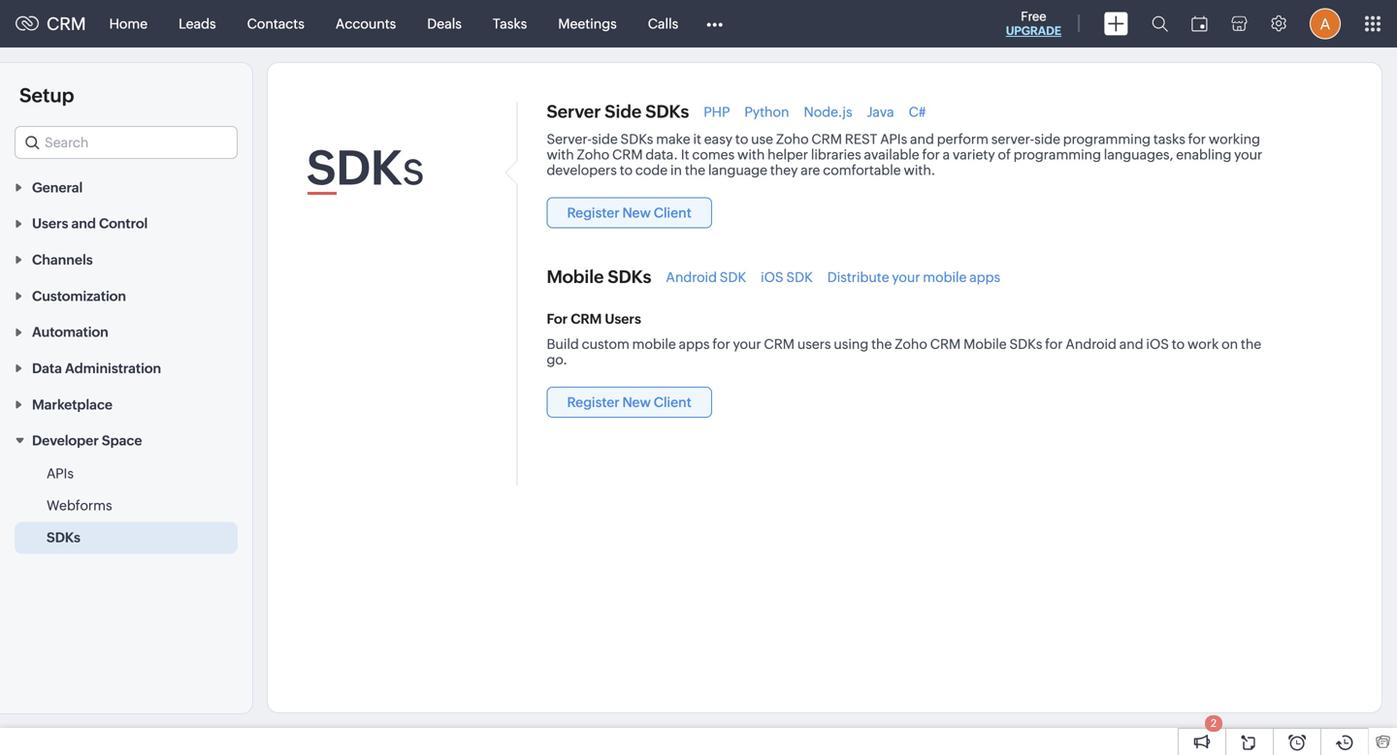 Task type: vqa. For each thing, say whether or not it's contained in the screenshot.
chats image
no



Task type: locate. For each thing, give the bounding box(es) containing it.
register new client
[[567, 205, 692, 221], [567, 395, 692, 410]]

1 horizontal spatial ios
[[1146, 337, 1169, 352]]

2 register new client button from the top
[[547, 387, 712, 418]]

new for server-side sdks make it easy to use zoho crm rest apis and perform server-side programming tasks for working with zoho crm data. it comes with helper libraries available for a variety of programming languages, enabling your developers to code in the language they are comfortable with.
[[622, 205, 651, 221]]

distribute
[[827, 270, 889, 285]]

2 horizontal spatial zoho
[[895, 337, 927, 352]]

new
[[622, 205, 651, 221], [622, 395, 651, 410]]

zoho
[[776, 131, 809, 147], [577, 147, 610, 163], [895, 337, 927, 352]]

search element
[[1140, 0, 1180, 48]]

apis down developer
[[47, 466, 74, 482]]

1 vertical spatial mobile
[[632, 337, 676, 352]]

with
[[547, 147, 574, 163], [737, 147, 765, 163]]

crm
[[47, 14, 86, 34], [812, 131, 842, 147], [612, 147, 643, 163], [571, 311, 602, 327], [764, 337, 795, 352], [930, 337, 961, 352]]

1 horizontal spatial to
[[735, 131, 748, 147]]

sdk s
[[307, 141, 425, 195]]

0 horizontal spatial and
[[71, 216, 96, 232]]

general
[[32, 180, 83, 195]]

the right in
[[685, 163, 706, 178]]

with down server
[[547, 147, 574, 163]]

on
[[1222, 337, 1238, 352]]

tasks
[[1154, 131, 1186, 147]]

1 vertical spatial and
[[71, 216, 96, 232]]

1 vertical spatial apps
[[679, 337, 710, 352]]

available
[[864, 147, 920, 163]]

register for build custom mobile apps for your crm users using the zoho crm mobile sdks for android and ios to work on the go.
[[567, 395, 620, 410]]

0 vertical spatial apis
[[880, 131, 907, 147]]

to inside for crm users build custom mobile apps for your crm users using the zoho crm mobile sdks for android and ios to work on the go.
[[1172, 337, 1185, 352]]

to left code
[[620, 163, 633, 178]]

1 horizontal spatial and
[[910, 131, 934, 147]]

automation button
[[0, 314, 252, 350]]

1 horizontal spatial side
[[1034, 131, 1061, 147]]

to
[[735, 131, 748, 147], [620, 163, 633, 178], [1172, 337, 1185, 352]]

a
[[943, 147, 950, 163]]

the right 'on'
[[1241, 337, 1262, 352]]

and left control
[[71, 216, 96, 232]]

1 client from the top
[[654, 205, 692, 221]]

1 vertical spatial register new client button
[[547, 387, 712, 418]]

leads link
[[163, 0, 232, 47]]

1 horizontal spatial mobile
[[964, 337, 1007, 352]]

1 vertical spatial mobile
[[964, 337, 1007, 352]]

customization
[[32, 289, 126, 304]]

register new client button
[[547, 197, 712, 229], [547, 387, 712, 418]]

helper
[[768, 147, 808, 163]]

1 vertical spatial register new client
[[567, 395, 692, 410]]

0 horizontal spatial android
[[666, 270, 717, 285]]

customization button
[[0, 278, 252, 314]]

register new client button down the custom
[[547, 387, 712, 418]]

the inside server-side sdks make it easy to use zoho crm rest apis and perform server-side programming tasks for working with zoho crm data. it comes with helper libraries available for a variety of programming languages, enabling your developers to code in the language they are comfortable with.
[[685, 163, 706, 178]]

1 register new client button from the top
[[547, 197, 712, 229]]

1 new from the top
[[622, 205, 651, 221]]

users
[[32, 216, 68, 232], [605, 311, 641, 327]]

Other Modules field
[[694, 8, 736, 39]]

and inside for crm users build custom mobile apps for your crm users using the zoho crm mobile sdks for android and ios to work on the go.
[[1120, 337, 1144, 352]]

language
[[708, 163, 768, 178]]

register new client down code
[[567, 205, 692, 221]]

your
[[1234, 147, 1263, 163], [892, 270, 920, 285], [733, 337, 761, 352]]

languages,
[[1104, 147, 1173, 163]]

2 horizontal spatial to
[[1172, 337, 1185, 352]]

1 horizontal spatial with
[[737, 147, 765, 163]]

0 vertical spatial new
[[622, 205, 651, 221]]

1 horizontal spatial users
[[605, 311, 641, 327]]

0 vertical spatial and
[[910, 131, 934, 147]]

users inside for crm users build custom mobile apps for your crm users using the zoho crm mobile sdks for android and ios to work on the go.
[[605, 311, 641, 327]]

data
[[32, 361, 62, 377]]

0 horizontal spatial the
[[685, 163, 706, 178]]

zoho down server
[[577, 147, 610, 163]]

comes
[[692, 147, 735, 163]]

0 vertical spatial register new client
[[567, 205, 692, 221]]

0 vertical spatial mobile
[[923, 270, 967, 285]]

with.
[[904, 163, 936, 178]]

to left work
[[1172, 337, 1185, 352]]

sdks inside server-side sdks make it easy to use zoho crm rest apis and perform server-side programming tasks for working with zoho crm data. it comes with helper libraries available for a variety of programming languages, enabling your developers to code in the language they are comfortable with.
[[621, 131, 653, 147]]

your inside for crm users build custom mobile apps for your crm users using the zoho crm mobile sdks for android and ios to work on the go.
[[733, 337, 761, 352]]

data.
[[646, 147, 678, 163]]

2 new from the top
[[622, 395, 651, 410]]

register down developers
[[567, 205, 620, 221]]

users up the custom
[[605, 311, 641, 327]]

2 vertical spatial and
[[1120, 337, 1144, 352]]

0 horizontal spatial users
[[32, 216, 68, 232]]

the right using on the top right of page
[[871, 337, 892, 352]]

2 with from the left
[[737, 147, 765, 163]]

are
[[801, 163, 820, 178]]

use
[[751, 131, 773, 147]]

1 horizontal spatial android
[[1066, 337, 1117, 352]]

1 vertical spatial android
[[1066, 337, 1117, 352]]

2 client from the top
[[654, 395, 692, 410]]

your right distribute
[[892, 270, 920, 285]]

contacts
[[247, 16, 305, 32]]

home
[[109, 16, 148, 32]]

0 vertical spatial register
[[567, 205, 620, 221]]

new down the custom
[[622, 395, 651, 410]]

mobile
[[923, 270, 967, 285], [632, 337, 676, 352]]

server side sdks
[[547, 102, 689, 122]]

c# link
[[909, 104, 926, 120]]

the
[[685, 163, 706, 178], [871, 337, 892, 352], [1241, 337, 1262, 352]]

create menu element
[[1093, 0, 1140, 47]]

1 horizontal spatial apps
[[970, 270, 1001, 285]]

side
[[592, 131, 618, 147], [1034, 131, 1061, 147]]

marketplace
[[32, 397, 113, 413]]

ios left work
[[1146, 337, 1169, 352]]

with right easy
[[737, 147, 765, 163]]

users and control button
[[0, 205, 252, 241]]

2 vertical spatial to
[[1172, 337, 1185, 352]]

ios right android sdk link
[[761, 270, 784, 285]]

0 vertical spatial to
[[735, 131, 748, 147]]

make
[[656, 131, 691, 147]]

1 register from the top
[[567, 205, 620, 221]]

2 vertical spatial your
[[733, 337, 761, 352]]

0 horizontal spatial side
[[592, 131, 618, 147]]

0 vertical spatial android
[[666, 270, 717, 285]]

side
[[605, 102, 642, 122]]

register
[[567, 205, 620, 221], [567, 395, 620, 410]]

new down code
[[622, 205, 651, 221]]

side right of
[[1034, 131, 1061, 147]]

working
[[1209, 131, 1260, 147]]

1 horizontal spatial zoho
[[776, 131, 809, 147]]

1 horizontal spatial apis
[[880, 131, 907, 147]]

0 horizontal spatial sdk
[[307, 141, 402, 195]]

mobile inside for crm users build custom mobile apps for your crm users using the zoho crm mobile sdks for android and ios to work on the go.
[[632, 337, 676, 352]]

zoho right using on the top right of page
[[895, 337, 927, 352]]

0 vertical spatial users
[[32, 216, 68, 232]]

0 vertical spatial your
[[1234, 147, 1263, 163]]

zoho inside for crm users build custom mobile apps for your crm users using the zoho crm mobile sdks for android and ios to work on the go.
[[895, 337, 927, 352]]

tasks link
[[477, 0, 543, 47]]

0 vertical spatial mobile
[[547, 267, 604, 287]]

webforms link
[[47, 497, 112, 516]]

for crm users build custom mobile apps for your crm users using the zoho crm mobile sdks for android and ios to work on the go.
[[547, 311, 1262, 368]]

1 vertical spatial ios
[[1146, 337, 1169, 352]]

ios
[[761, 270, 784, 285], [1146, 337, 1169, 352]]

sdk for android sdk
[[720, 270, 746, 285]]

users inside dropdown button
[[32, 216, 68, 232]]

apps
[[970, 270, 1001, 285], [679, 337, 710, 352]]

0 horizontal spatial your
[[733, 337, 761, 352]]

to left use
[[735, 131, 748, 147]]

mobile up for crm users build custom mobile apps for your crm users using the zoho crm mobile sdks for android and ios to work on the go.
[[923, 270, 967, 285]]

0 horizontal spatial mobile
[[632, 337, 676, 352]]

1 register new client from the top
[[567, 205, 692, 221]]

0 horizontal spatial mobile
[[547, 267, 604, 287]]

0 horizontal spatial to
[[620, 163, 633, 178]]

mobile sdks
[[547, 267, 651, 287]]

register down go.
[[567, 395, 620, 410]]

0 vertical spatial ios
[[761, 270, 784, 285]]

android inside for crm users build custom mobile apps for your crm users using the zoho crm mobile sdks for android and ios to work on the go.
[[1066, 337, 1117, 352]]

2 horizontal spatial the
[[1241, 337, 1262, 352]]

None field
[[15, 126, 238, 159]]

channels button
[[0, 241, 252, 278]]

client for server-side sdks make it easy to use zoho crm rest apis and perform server-side programming tasks for working with zoho crm data. it comes with helper libraries available for a variety of programming languages, enabling your developers to code in the language they are comfortable with.
[[654, 205, 692, 221]]

1 vertical spatial your
[[892, 270, 920, 285]]

2 horizontal spatial and
[[1120, 337, 1144, 352]]

zoho right use
[[776, 131, 809, 147]]

register new client button down code
[[547, 197, 712, 229]]

side down server side sdks
[[592, 131, 618, 147]]

your left the users
[[733, 337, 761, 352]]

and inside server-side sdks make it easy to use zoho crm rest apis and perform server-side programming tasks for working with zoho crm data. it comes with helper libraries available for a variety of programming languages, enabling your developers to code in the language they are comfortable with.
[[910, 131, 934, 147]]

1 vertical spatial client
[[654, 395, 692, 410]]

sdks inside developer space region
[[47, 530, 80, 546]]

android sdk link
[[666, 270, 746, 285]]

in
[[671, 163, 682, 178]]

2 horizontal spatial your
[[1234, 147, 1263, 163]]

variety
[[953, 147, 995, 163]]

2 horizontal spatial sdk
[[786, 270, 813, 285]]

it
[[681, 147, 689, 163]]

1 vertical spatial register
[[567, 395, 620, 410]]

mobile
[[547, 267, 604, 287], [964, 337, 1007, 352]]

apis inside developer space region
[[47, 466, 74, 482]]

crm down distribute your mobile apps link
[[930, 337, 961, 352]]

and left work
[[1120, 337, 1144, 352]]

users down 'general'
[[32, 216, 68, 232]]

2 register new client from the top
[[567, 395, 692, 410]]

your right enabling
[[1234, 147, 1263, 163]]

programming
[[1063, 131, 1151, 147], [1014, 147, 1101, 163]]

profile element
[[1298, 0, 1353, 47]]

0 vertical spatial register new client button
[[547, 197, 712, 229]]

1 vertical spatial new
[[622, 395, 651, 410]]

build
[[547, 337, 579, 352]]

1 horizontal spatial sdk
[[720, 270, 746, 285]]

and inside dropdown button
[[71, 216, 96, 232]]

apis down java 'link'
[[880, 131, 907, 147]]

leads
[[179, 16, 216, 32]]

2 register from the top
[[567, 395, 620, 410]]

mobile right the custom
[[632, 337, 676, 352]]

1 vertical spatial apis
[[47, 466, 74, 482]]

0 horizontal spatial apps
[[679, 337, 710, 352]]

upgrade
[[1006, 24, 1062, 37]]

0 horizontal spatial apis
[[47, 466, 74, 482]]

perform
[[937, 131, 989, 147]]

free upgrade
[[1006, 9, 1062, 37]]

libraries
[[811, 147, 861, 163]]

and down c#
[[910, 131, 934, 147]]

register new client down the custom
[[567, 395, 692, 410]]

2
[[1211, 718, 1217, 730]]

1 vertical spatial users
[[605, 311, 641, 327]]

0 vertical spatial client
[[654, 205, 692, 221]]

server-side sdks make it easy to use zoho crm rest apis and perform server-side programming tasks for working with zoho crm data. it comes with helper libraries available for a variety of programming languages, enabling your developers to code in the language they are comfortable with.
[[547, 131, 1263, 178]]

register for server-side sdks make it easy to use zoho crm rest apis and perform server-side programming tasks for working with zoho crm data. it comes with helper libraries available for a variety of programming languages, enabling your developers to code in the language they are comfortable with.
[[567, 205, 620, 221]]

1 vertical spatial to
[[620, 163, 633, 178]]

0 horizontal spatial with
[[547, 147, 574, 163]]



Task type: describe. For each thing, give the bounding box(es) containing it.
programming left tasks
[[1063, 131, 1151, 147]]

python link
[[745, 104, 789, 120]]

python
[[745, 104, 789, 120]]

0 horizontal spatial ios
[[761, 270, 784, 285]]

they
[[770, 163, 798, 178]]

create menu image
[[1104, 12, 1128, 35]]

crm left "home" link
[[47, 14, 86, 34]]

accounts
[[336, 16, 396, 32]]

mobile inside for crm users build custom mobile apps for your crm users using the zoho crm mobile sdks for android and ios to work on the go.
[[964, 337, 1007, 352]]

accounts link
[[320, 0, 412, 47]]

profile image
[[1310, 8, 1341, 39]]

apis inside server-side sdks make it easy to use zoho crm rest apis and perform server-side programming tasks for working with zoho crm data. it comes with helper libraries available for a variety of programming languages, enabling your developers to code in the language they are comfortable with.
[[880, 131, 907, 147]]

new for build custom mobile apps for your crm users using the zoho crm mobile sdks for android and ios to work on the go.
[[622, 395, 651, 410]]

1 side from the left
[[592, 131, 618, 147]]

java link
[[867, 104, 894, 120]]

crm left data. at left
[[612, 147, 643, 163]]

users
[[797, 337, 831, 352]]

1 horizontal spatial mobile
[[923, 270, 967, 285]]

enabling
[[1176, 147, 1232, 163]]

programming right of
[[1014, 147, 1101, 163]]

Search text field
[[16, 127, 237, 158]]

apis link
[[47, 464, 74, 484]]

distribute your mobile apps
[[827, 270, 1001, 285]]

crm left the users
[[764, 337, 795, 352]]

it
[[693, 131, 701, 147]]

comfortable
[[823, 163, 901, 178]]

go.
[[547, 352, 567, 368]]

administration
[[65, 361, 161, 377]]

1 with from the left
[[547, 147, 574, 163]]

developers
[[547, 163, 617, 178]]

calendar image
[[1192, 16, 1208, 32]]

crm down node.js
[[812, 131, 842, 147]]

custom
[[582, 337, 630, 352]]

sdks link
[[47, 529, 80, 548]]

s
[[402, 141, 425, 195]]

apps inside for crm users build custom mobile apps for your crm users using the zoho crm mobile sdks for android and ios to work on the go.
[[679, 337, 710, 352]]

register new client button for server-side sdks make it easy to use zoho crm rest apis and perform server-side programming tasks for working with zoho crm data. it comes with helper libraries available for a variety of programming languages, enabling your developers to code in the language they are comfortable with.
[[547, 197, 712, 229]]

meetings link
[[543, 0, 632, 47]]

client for build custom mobile apps for your crm users using the zoho crm mobile sdks for android and ios to work on the go.
[[654, 395, 692, 410]]

register new client for server-side sdks make it easy to use zoho crm rest apis and perform server-side programming tasks for working with zoho crm data. it comes with helper libraries available for a variety of programming languages, enabling your developers to code in the language they are comfortable with.
[[567, 205, 692, 221]]

your inside server-side sdks make it easy to use zoho crm rest apis and perform server-side programming tasks for working with zoho crm data. it comes with helper libraries available for a variety of programming languages, enabling your developers to code in the language they are comfortable with.
[[1234, 147, 1263, 163]]

distribute your mobile apps link
[[827, 270, 1001, 285]]

calls link
[[632, 0, 694, 47]]

sdk for ios sdk
[[786, 270, 813, 285]]

android sdk
[[666, 270, 746, 285]]

developer space button
[[0, 422, 252, 459]]

free
[[1021, 9, 1047, 24]]

marketplace button
[[0, 386, 252, 422]]

easy
[[704, 131, 733, 147]]

deals
[[427, 16, 462, 32]]

deals link
[[412, 0, 477, 47]]

work
[[1188, 337, 1219, 352]]

ios sdk link
[[761, 270, 813, 285]]

channels
[[32, 252, 93, 268]]

contacts link
[[232, 0, 320, 47]]

home link
[[94, 0, 163, 47]]

control
[[99, 216, 148, 232]]

tasks
[[493, 16, 527, 32]]

of
[[998, 147, 1011, 163]]

code
[[635, 163, 668, 178]]

data administration button
[[0, 350, 252, 386]]

0 vertical spatial apps
[[970, 270, 1001, 285]]

using
[[834, 337, 869, 352]]

c#
[[909, 104, 926, 120]]

developer space
[[32, 433, 142, 449]]

node.js
[[804, 104, 852, 120]]

register new client for build custom mobile apps for your crm users using the zoho crm mobile sdks for android and ios to work on the go.
[[567, 395, 692, 410]]

php link
[[704, 104, 730, 120]]

sdks inside for crm users build custom mobile apps for your crm users using the zoho crm mobile sdks for android and ios to work on the go.
[[1010, 337, 1042, 352]]

node.js link
[[804, 104, 852, 120]]

crm right for
[[571, 311, 602, 327]]

general button
[[0, 169, 252, 205]]

2 side from the left
[[1034, 131, 1061, 147]]

server-
[[991, 131, 1034, 147]]

0 horizontal spatial zoho
[[577, 147, 610, 163]]

automation
[[32, 325, 108, 340]]

crm link
[[16, 14, 86, 34]]

data administration
[[32, 361, 161, 377]]

webforms
[[47, 498, 112, 514]]

server-
[[547, 131, 592, 147]]

1 horizontal spatial the
[[871, 337, 892, 352]]

search image
[[1152, 16, 1168, 32]]

calls
[[648, 16, 678, 32]]

1 horizontal spatial your
[[892, 270, 920, 285]]

ios sdk
[[761, 270, 813, 285]]

for
[[547, 311, 568, 327]]

developer space region
[[0, 459, 252, 555]]

ios inside for crm users build custom mobile apps for your crm users using the zoho crm mobile sdks for android and ios to work on the go.
[[1146, 337, 1169, 352]]

register new client button for build custom mobile apps for your crm users using the zoho crm mobile sdks for android and ios to work on the go.
[[547, 387, 712, 418]]

setup
[[19, 84, 74, 107]]

users and control
[[32, 216, 148, 232]]

space
[[102, 433, 142, 449]]

server
[[547, 102, 601, 122]]

java
[[867, 104, 894, 120]]

rest
[[845, 131, 878, 147]]



